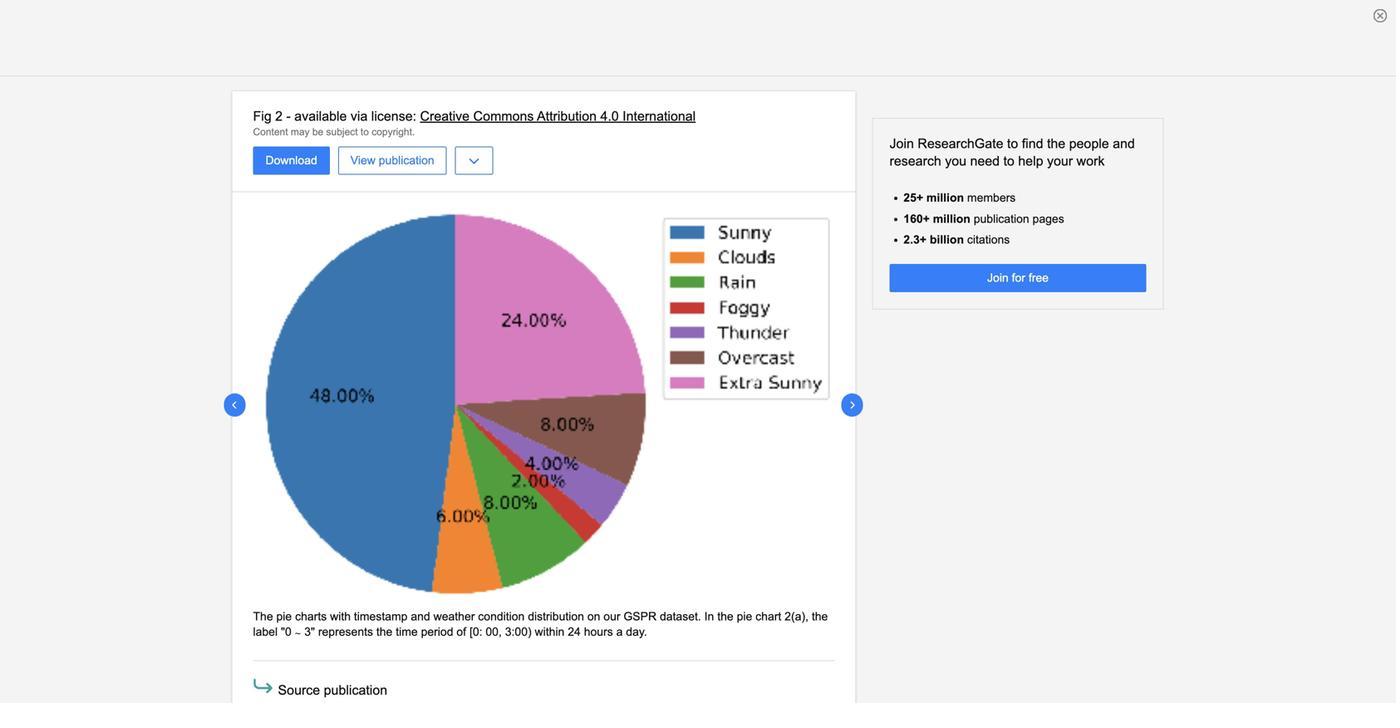 Task type: describe. For each thing, give the bounding box(es) containing it.
period
[[421, 626, 453, 639]]

the pie charts with timestamp and weather condition distribution on our gspr dataset. in the pie chart 2(a), the label "0 ∼ 3" represents the time period of [0: 00, 3:00) within 24 hours a day.
[[253, 611, 828, 639]]

source
[[278, 684, 320, 699]]

creative commons attribution 4.0 international link
[[420, 109, 696, 124]]

join for free link
[[890, 264, 1146, 293]]

citations
[[967, 234, 1010, 246]]

hours
[[584, 626, 613, 639]]

join for join for free
[[987, 272, 1009, 285]]

the right 2(a), on the bottom of the page
[[812, 611, 828, 624]]

represents
[[318, 626, 373, 639]]

2.3+
[[904, 234, 927, 246]]

fig 2 - available via license: creative commons attribution 4.0 international content may be subject to copyright.
[[253, 109, 696, 137]]

fig
[[253, 109, 272, 124]]

with
[[330, 611, 351, 624]]

25+
[[904, 192, 923, 205]]

timestamp
[[354, 611, 408, 624]]

weather
[[433, 611, 475, 624]]

work
[[1077, 154, 1105, 169]]

to left help
[[1003, 154, 1015, 169]]

dataset.
[[660, 611, 701, 624]]

pages
[[1033, 213, 1064, 225]]

distribution
[[528, 611, 584, 624]]

2 pie from the left
[[737, 611, 752, 624]]

of
[[457, 626, 466, 639]]

publication inside 25+ million members 160+ million publication pages 2.3+ billion citations
[[974, 213, 1029, 225]]

view publication
[[351, 154, 434, 167]]

available
[[294, 109, 347, 124]]

within
[[535, 626, 565, 639]]

via
[[351, 109, 368, 124]]

for
[[1012, 272, 1025, 285]]

the
[[253, 611, 273, 624]]

1 vertical spatial million
[[933, 213, 971, 225]]

in
[[704, 611, 714, 624]]

label
[[253, 626, 278, 639]]

you
[[945, 154, 967, 169]]

4.0
[[600, 109, 619, 124]]

chart
[[756, 611, 781, 624]]

need
[[970, 154, 1000, 169]]

help
[[1018, 154, 1043, 169]]

our
[[604, 611, 620, 624]]

publication for view publication
[[379, 154, 434, 167]]

commons
[[473, 109, 534, 124]]

size m image
[[251, 674, 275, 699]]

attribution
[[537, 109, 597, 124]]

"0
[[281, 626, 291, 639]]

billion
[[930, 234, 964, 246]]

content
[[253, 126, 288, 137]]



Task type: locate. For each thing, give the bounding box(es) containing it.
creative
[[420, 109, 470, 124]]

-
[[286, 109, 291, 124]]

0 vertical spatial million
[[927, 192, 964, 205]]

2 vertical spatial publication
[[324, 684, 387, 699]]

the
[[1047, 136, 1066, 151], [717, 611, 734, 624], [812, 611, 828, 624], [376, 626, 393, 639]]

3:00)
[[505, 626, 532, 639]]

international
[[623, 109, 696, 124]]

to inside fig 2 - available via license: creative commons attribution 4.0 international content may be subject to copyright.
[[361, 126, 369, 137]]

join
[[890, 136, 914, 151], [987, 272, 1009, 285]]

publication
[[379, 154, 434, 167], [974, 213, 1029, 225], [324, 684, 387, 699]]

main content
[[0, 91, 1396, 704]]

publication right source
[[324, 684, 387, 699]]

the inside join researchgate to find the people and research you need to help your work
[[1047, 136, 1066, 151]]

day.
[[626, 626, 647, 639]]

and inside join researchgate to find the people and research you need to help your work
[[1113, 136, 1135, 151]]

0 vertical spatial publication
[[379, 154, 434, 167]]

3"
[[304, 626, 315, 639]]

1 vertical spatial publication
[[974, 213, 1029, 225]]

1 vertical spatial join
[[987, 272, 1009, 285]]

time
[[396, 626, 418, 639]]

a
[[616, 626, 623, 639]]

license:
[[371, 109, 416, 124]]

the up your
[[1047, 136, 1066, 151]]

members
[[967, 192, 1016, 205]]

may
[[291, 126, 310, 137]]

1 horizontal spatial join
[[987, 272, 1009, 285]]

source publication
[[278, 684, 387, 699]]

join left for
[[987, 272, 1009, 285]]

1 pie from the left
[[276, 611, 292, 624]]

copyright.
[[372, 126, 415, 137]]

24
[[568, 626, 581, 639]]

0 vertical spatial and
[[1113, 136, 1135, 151]]

be
[[312, 126, 323, 137]]

and up time
[[411, 611, 430, 624]]

million
[[927, 192, 964, 205], [933, 213, 971, 225]]

condition
[[478, 611, 525, 624]]

1 horizontal spatial pie
[[737, 611, 752, 624]]

the pie charts with timestamp and weather condition distribution on our gspr dataset. in the pie chart 2(a), the label "0 ∼ 3" represents the time period of [0: 00, 3:00) within 24 hours a day. image
[[253, 213, 835, 598]]

join for join researchgate to find the people and research you need to help your work
[[890, 136, 914, 151]]

2
[[275, 109, 283, 124]]

1 vertical spatial and
[[411, 611, 430, 624]]

the down timestamp
[[376, 626, 393, 639]]

∼
[[295, 626, 301, 639]]

2(a),
[[785, 611, 809, 624]]

160+
[[904, 213, 930, 225]]

join for free
[[987, 272, 1049, 285]]

download
[[266, 154, 317, 167]]

publication down copyright.
[[379, 154, 434, 167]]

million up billion
[[933, 213, 971, 225]]

0 horizontal spatial pie
[[276, 611, 292, 624]]

people
[[1069, 136, 1109, 151]]

00,
[[486, 626, 502, 639]]

and
[[1113, 136, 1135, 151], [411, 611, 430, 624]]

to left "find"
[[1007, 136, 1018, 151]]

the right in
[[717, 611, 734, 624]]

publication for source publication
[[324, 684, 387, 699]]

your
[[1047, 154, 1073, 169]]

charts
[[295, 611, 327, 624]]

0 vertical spatial join
[[890, 136, 914, 151]]

main content containing fig 2
[[0, 91, 1396, 704]]

researchgate
[[918, 136, 1003, 151]]

25+ million members 160+ million publication pages 2.3+ billion citations
[[904, 192, 1064, 246]]

[0:
[[469, 626, 482, 639]]

1 horizontal spatial and
[[1113, 136, 1135, 151]]

0 horizontal spatial and
[[411, 611, 430, 624]]

and right 'people'
[[1113, 136, 1135, 151]]

research
[[890, 154, 941, 169]]

publication down members
[[974, 213, 1029, 225]]

gspr
[[624, 611, 657, 624]]

view publication link
[[338, 147, 447, 175]]

pie
[[276, 611, 292, 624], [737, 611, 752, 624]]

to
[[361, 126, 369, 137], [1007, 136, 1018, 151], [1003, 154, 1015, 169]]

join researchgate to find the people and research you need to help your work
[[890, 136, 1135, 169]]

join inside join researchgate to find the people and research you need to help your work
[[890, 136, 914, 151]]

0 horizontal spatial join
[[890, 136, 914, 151]]

subject
[[326, 126, 358, 137]]

free
[[1029, 272, 1049, 285]]

join up research
[[890, 136, 914, 151]]

to down via
[[361, 126, 369, 137]]

and inside the pie charts with timestamp and weather condition distribution on our gspr dataset. in the pie chart 2(a), the label "0 ∼ 3" represents the time period of [0: 00, 3:00) within 24 hours a day.
[[411, 611, 430, 624]]

download link
[[253, 147, 330, 175]]

on
[[587, 611, 600, 624]]

find
[[1022, 136, 1043, 151]]

pie left chart
[[737, 611, 752, 624]]

view
[[351, 154, 376, 167]]

million right 25+
[[927, 192, 964, 205]]

pie up "0
[[276, 611, 292, 624]]



Task type: vqa. For each thing, say whether or not it's contained in the screenshot.
the '3:00)'
yes



